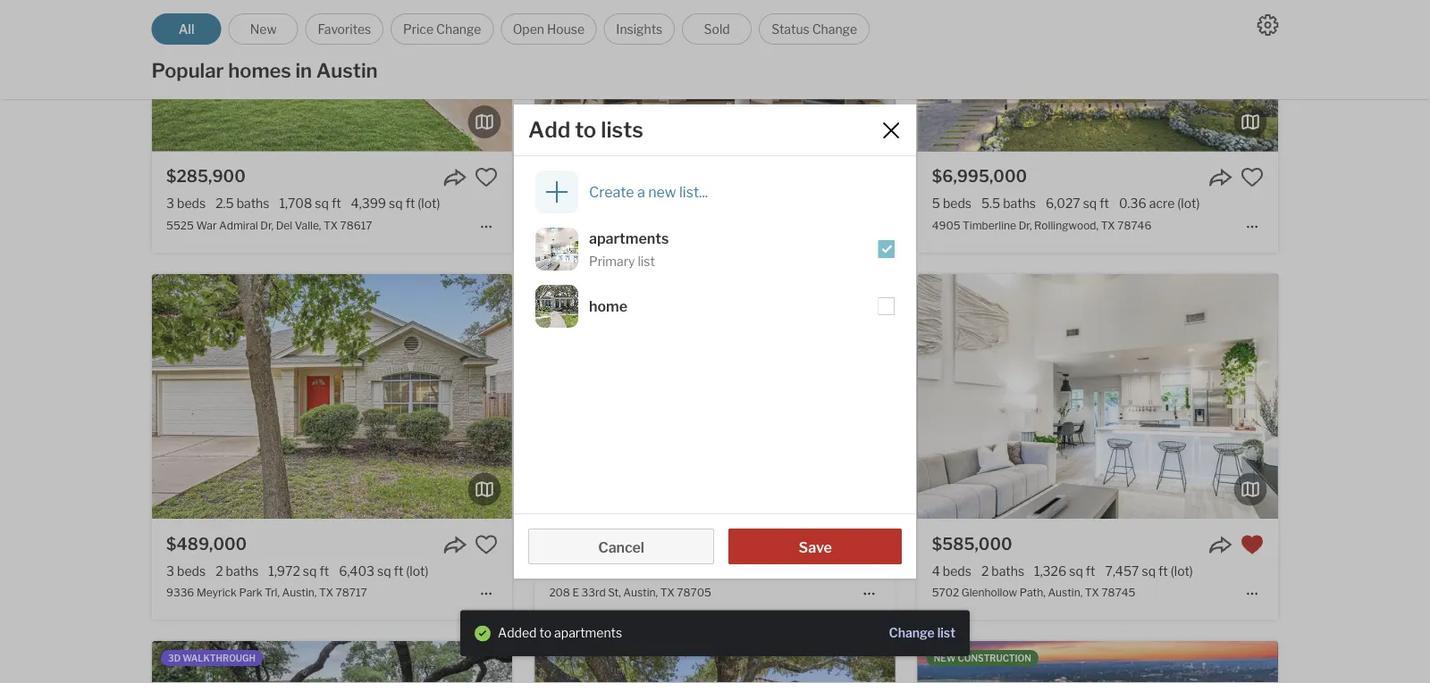 Task type: locate. For each thing, give the bounding box(es) containing it.
added
[[498, 626, 537, 641]]

baths up park
[[226, 564, 259, 579]]

baths
[[237, 196, 269, 212], [620, 196, 653, 212], [1003, 196, 1036, 212], [226, 564, 259, 579], [608, 564, 641, 579], [992, 564, 1025, 579]]

list right primary
[[638, 254, 655, 269]]

78746
[[1118, 219, 1152, 232]]

5.5 baths
[[981, 196, 1036, 212]]

photo of 524 s meadowlark st, austin, tx 78734 image down 5702 glenhollow path, austin, tx 78745 on the bottom of the page
[[895, 642, 1256, 684]]

0 vertical spatial 4
[[549, 196, 557, 212]]

2 baths
[[216, 564, 259, 579], [598, 564, 641, 579], [981, 564, 1025, 579]]

2 baths for $489,000
[[216, 564, 259, 579]]

new construction
[[934, 654, 1031, 664]]

ft up 78705
[[701, 564, 710, 579]]

9336
[[166, 587, 194, 600]]

beds up 9336
[[177, 564, 206, 579]]

del
[[276, 219, 292, 232]]

(lot) for $489,000
[[406, 564, 429, 579]]

popular homes in austin
[[152, 59, 378, 83]]

ft right 5,980
[[776, 564, 785, 579]]

78756
[[687, 219, 721, 232]]

0 horizontal spatial change
[[436, 21, 481, 37]]

1 horizontal spatial change
[[812, 21, 857, 37]]

0 vertical spatial apartments
[[589, 230, 669, 247]]

baths up 2402 sonora ct, austin, tx 78756
[[620, 196, 653, 212]]

change right status
[[812, 21, 857, 37]]

list up 'new'
[[937, 626, 956, 641]]

1 2 baths from the left
[[216, 564, 259, 579]]

1 horizontal spatial 4
[[932, 564, 940, 579]]

photo of 524 s meadowlark st, austin, tx 78734 image down 78705
[[535, 642, 895, 684]]

Favorites radio
[[305, 13, 384, 45]]

1,326 sq ft
[[1034, 564, 1095, 579]]

4 for 4.5 baths
[[549, 196, 557, 212]]

7,457 sq ft (lot)
[[1105, 564, 1193, 579]]

home checkbox
[[514, 285, 916, 328]]

baths up 208 e 33rd st, austin, tx 78705
[[608, 564, 641, 579]]

2 for $585,000
[[981, 564, 989, 579]]

beds up 2402 on the left top of page
[[560, 196, 589, 212]]

2 photo of 9336 meyrick park trl, austin, tx 78717 image from the left
[[512, 274, 873, 519]]

in
[[295, 59, 312, 83]]

2 photo of 5525 war admiral dr, del valle, tx 78617 image from the left
[[512, 0, 873, 152]]

(lot) for $585,000
[[1171, 564, 1193, 579]]

1,708
[[279, 196, 312, 212]]

4
[[549, 196, 557, 212], [932, 564, 940, 579]]

2 photo of 2402 sonora ct, austin, tx 78756 image from the left
[[895, 0, 1256, 152]]

$489,000
[[166, 534, 247, 554]]

1 3 from the top
[[166, 196, 174, 212]]

(lot) right 6,403
[[406, 564, 429, 579]]

(lot) right 4,399
[[418, 196, 440, 212]]

favorite button image for $489,000
[[475, 534, 498, 557]]

timberline
[[963, 219, 1016, 232]]

1 horizontal spatial favorite button image
[[1241, 166, 1264, 189]]

ft for 5,980 sq ft (lot)
[[776, 564, 785, 579]]

0 horizontal spatial to
[[539, 626, 552, 641]]

5702 glenhollow path, austin, tx 78745
[[932, 587, 1136, 600]]

2 beds
[[549, 564, 588, 579]]

4 beds for 4.5 baths
[[549, 196, 589, 212]]

ft left 6,403
[[319, 564, 329, 579]]

2 up the meyrick
[[216, 564, 223, 579]]

0 horizontal spatial dr,
[[260, 219, 274, 232]]

3 2 baths from the left
[[981, 564, 1025, 579]]

$585,000
[[932, 534, 1012, 554]]

photo of 9336 meyrick park trl, austin, tx 78717 image
[[152, 274, 512, 519], [512, 274, 873, 519]]

6,027 sq ft
[[1046, 196, 1109, 212]]

6,403
[[339, 564, 375, 579]]

photo of 5702 glenhollow path, austin, tx 78745 image inside add to lists dialog
[[535, 228, 578, 271]]

4 2 from the left
[[981, 564, 989, 579]]

ft right '7,457'
[[1159, 564, 1168, 579]]

photo of 3833 river place blvd, austin, tx 78730 image
[[535, 285, 578, 328]]

sq right 5,980
[[759, 564, 773, 579]]

1 vertical spatial 4 beds
[[932, 564, 972, 579]]

favorite button image
[[1241, 166, 1264, 189], [475, 534, 498, 557]]

sq for 7,457
[[1142, 564, 1156, 579]]

1 horizontal spatial dr,
[[1019, 219, 1032, 232]]

2 up glenhollow
[[981, 564, 989, 579]]

sq for 6,027
[[1083, 196, 1097, 212]]

2 3 beds from the top
[[166, 564, 206, 579]]

tx right valle,
[[324, 219, 338, 232]]

2 for $795,000
[[598, 564, 605, 579]]

change right price
[[436, 21, 481, 37]]

2 horizontal spatial favorite button image
[[1241, 534, 1264, 557]]

0 vertical spatial option group
[[152, 13, 870, 45]]

0 vertical spatial to
[[575, 117, 596, 143]]

list inside "change list" button
[[937, 626, 956, 641]]

2 horizontal spatial favorite button checkbox
[[1241, 166, 1264, 189]]

4 up 2402 on the left top of page
[[549, 196, 557, 212]]

change
[[436, 21, 481, 37], [812, 21, 857, 37], [889, 626, 935, 641]]

baths up admiral
[[237, 196, 269, 212]]

beds right 5 in the right top of the page
[[943, 196, 972, 212]]

favorite button checkbox
[[475, 534, 498, 557], [1241, 534, 1264, 557]]

1 photo of 4905 timberline dr, rollingwood, tx 78746 image from the left
[[918, 0, 1278, 152]]

sq right 1,326
[[1069, 564, 1083, 579]]

2 2 baths from the left
[[598, 564, 641, 579]]

ft left '0.36'
[[1100, 196, 1109, 212]]

beds for $585,000
[[943, 564, 972, 579]]

3 up 5525
[[166, 196, 174, 212]]

apartments inside checkbox
[[589, 230, 669, 247]]

1 horizontal spatial favorite button checkbox
[[858, 534, 881, 557]]

4 beds
[[549, 196, 589, 212], [932, 564, 972, 579]]

favorite button image for $795,000
[[858, 534, 881, 557]]

2 baths for $795,000
[[598, 564, 641, 579]]

1 vertical spatial favorite button image
[[475, 534, 498, 557]]

sq right "6,027"
[[1083, 196, 1097, 212]]

ct,
[[617, 219, 631, 232]]

2 baths up st,
[[598, 564, 641, 579]]

All radio
[[152, 13, 221, 45]]

3 for $489,000
[[166, 564, 174, 579]]

3 beds up 5525
[[166, 196, 206, 212]]

4 beds up 2402 on the left top of page
[[549, 196, 589, 212]]

0 horizontal spatial list
[[638, 254, 655, 269]]

9336 meyrick park trl, austin, tx 78717
[[166, 587, 367, 600]]

1 dr, from the left
[[260, 219, 274, 232]]

0 horizontal spatial favorite button checkbox
[[475, 166, 498, 189]]

2 3 from the top
[[166, 564, 174, 579]]

acre
[[1149, 196, 1175, 212]]

2 baths up park
[[216, 564, 259, 579]]

1 vertical spatial 3
[[166, 564, 174, 579]]

change inside "radio"
[[436, 21, 481, 37]]

(lot) down save
[[788, 564, 810, 579]]

78745
[[1102, 587, 1136, 600]]

apartments
[[589, 230, 669, 247], [554, 626, 622, 641]]

save
[[799, 539, 832, 556]]

1 horizontal spatial favorite button image
[[858, 534, 881, 557]]

sq right '7,457'
[[1142, 564, 1156, 579]]

sq right '1,972'
[[303, 564, 317, 579]]

5,980 sq ft (lot)
[[720, 564, 810, 579]]

0 vertical spatial 3 beds
[[166, 196, 206, 212]]

create a new list...
[[589, 183, 708, 201]]

to inside dialog
[[575, 117, 596, 143]]

add to lists element
[[528, 117, 858, 143]]

photo of 2402 sonora ct, austin, tx 78756 image
[[535, 0, 895, 152], [895, 0, 1256, 152]]

Open House radio
[[501, 13, 597, 45]]

0 horizontal spatial favorite button checkbox
[[475, 534, 498, 557]]

option group
[[152, 13, 870, 45], [514, 228, 916, 328]]

0 vertical spatial 4 beds
[[549, 196, 589, 212]]

apartments up primary
[[589, 230, 669, 247]]

favorite button checkbox
[[475, 166, 498, 189], [1241, 166, 1264, 189], [858, 534, 881, 557]]

section
[[460, 611, 970, 657]]

popular
[[152, 59, 224, 83]]

3
[[166, 196, 174, 212], [166, 564, 174, 579]]

1 horizontal spatial list
[[937, 626, 956, 641]]

ft right 4,399
[[405, 196, 415, 212]]

to right added
[[539, 626, 552, 641]]

5525 war admiral dr, del valle, tx 78617
[[166, 219, 372, 232]]

1 photo of 5525 war admiral dr, del valle, tx 78617 image from the left
[[152, 0, 512, 152]]

2402 sonora ct, austin, tx 78756
[[549, 219, 721, 232]]

6,027
[[1046, 196, 1080, 212]]

favorite button checkbox for $795,000
[[858, 534, 881, 557]]

0 horizontal spatial favorite button image
[[475, 166, 498, 189]]

1 3 beds from the top
[[166, 196, 206, 212]]

sq for 1,972
[[303, 564, 317, 579]]

3 up 9336
[[166, 564, 174, 579]]

sq for 3,605
[[701, 196, 715, 212]]

beds up 5525
[[177, 196, 206, 212]]

baths for $585,000
[[992, 564, 1025, 579]]

ft right 6,403
[[394, 564, 403, 579]]

2 up 208
[[549, 564, 557, 579]]

New radio
[[228, 13, 298, 45]]

sq up the 78756
[[701, 196, 715, 212]]

austin, right st,
[[623, 587, 658, 600]]

sq for 1,708
[[315, 196, 329, 212]]

change inside "option"
[[812, 21, 857, 37]]

1 vertical spatial 4
[[932, 564, 940, 579]]

sold
[[704, 21, 730, 37]]

3 beds
[[166, 196, 206, 212], [166, 564, 206, 579]]

4 beds up 5702
[[932, 564, 972, 579]]

1 horizontal spatial favorite button checkbox
[[1241, 534, 1264, 557]]

sq up 78705
[[684, 564, 698, 579]]

Status Change radio
[[759, 13, 870, 45]]

cancel button
[[528, 529, 714, 565]]

sq right 6,403
[[377, 564, 391, 579]]

change up 'new'
[[889, 626, 935, 641]]

ft for 6,027 sq ft
[[1100, 196, 1109, 212]]

dr, left the del
[[260, 219, 274, 232]]

2 horizontal spatial change
[[889, 626, 935, 641]]

favorite button checkbox for $6,995,000
[[1241, 166, 1264, 189]]

beds for $489,000
[[177, 564, 206, 579]]

valle,
[[295, 219, 321, 232]]

tx
[[324, 219, 338, 232], [670, 219, 685, 232], [1101, 219, 1115, 232], [319, 587, 333, 600], [660, 587, 675, 600], [1085, 587, 1099, 600]]

0 vertical spatial favorite button image
[[1241, 166, 1264, 189]]

apartments down 33rd
[[554, 626, 622, 641]]

lists
[[601, 117, 643, 143]]

ft for 1,326 sq ft
[[1086, 564, 1095, 579]]

photo of 208 e 33rd st, austin, tx 78705 image
[[535, 274, 895, 519], [895, 274, 1256, 519]]

ft up 78617
[[332, 196, 341, 212]]

$6,995,000
[[932, 167, 1027, 187]]

photo of 5608 courtyard cv, austin, tx 78731 image down 78717
[[152, 642, 512, 684]]

photo of 14006 panorama dr, austin, tx 78732 image
[[918, 642, 1278, 684], [1278, 642, 1430, 684]]

0 horizontal spatial 2 baths
[[216, 564, 259, 579]]

0 vertical spatial 3
[[166, 196, 174, 212]]

photo of 5702 glenhollow path, austin, tx 78745 image
[[535, 228, 578, 271], [918, 274, 1278, 519], [1278, 274, 1430, 519]]

1 vertical spatial 3 beds
[[166, 564, 206, 579]]

to right the add
[[575, 117, 596, 143]]

beds up e
[[559, 564, 588, 579]]

to inside section
[[539, 626, 552, 641]]

ft left '7,457'
[[1086, 564, 1095, 579]]

1 vertical spatial apartments
[[554, 626, 622, 641]]

to
[[575, 117, 596, 143], [539, 626, 552, 641]]

photo of 5608 courtyard cv, austin, tx 78731 image
[[152, 642, 512, 684], [512, 642, 873, 684]]

photo of 5525 war admiral dr, del valle, tx 78617 image
[[152, 0, 512, 152], [512, 0, 873, 152]]

ft for 7,457 sq ft (lot)
[[1159, 564, 1168, 579]]

beds for $285,900
[[177, 196, 206, 212]]

1 horizontal spatial 2 baths
[[598, 564, 641, 579]]

4 up 5702
[[932, 564, 940, 579]]

path,
[[1020, 587, 1046, 600]]

1 photo of 2402 sonora ct, austin, tx 78756 image from the left
[[535, 0, 895, 152]]

5
[[932, 196, 940, 212]]

sq up valle,
[[315, 196, 329, 212]]

1 favorite button checkbox from the left
[[475, 534, 498, 557]]

3 beds up 9336
[[166, 564, 206, 579]]

dr,
[[260, 219, 274, 232], [1019, 219, 1032, 232]]

4.5 baths
[[599, 196, 653, 212]]

option group containing apartments
[[514, 228, 916, 328]]

ft
[[332, 196, 341, 212], [405, 196, 415, 212], [718, 196, 728, 212], [1100, 196, 1109, 212], [319, 564, 329, 579], [394, 564, 403, 579], [701, 564, 710, 579], [776, 564, 785, 579], [1086, 564, 1095, 579], [1159, 564, 1168, 579]]

2 baths up glenhollow
[[981, 564, 1025, 579]]

photo of 524 s meadowlark st, austin, tx 78734 image
[[535, 642, 895, 684], [895, 642, 1256, 684]]

1 vertical spatial option group
[[514, 228, 916, 328]]

3 2 from the left
[[598, 564, 605, 579]]

photo of 4905 timberline dr, rollingwood, tx 78746 image
[[918, 0, 1278, 152], [1278, 0, 1430, 152]]

baths up glenhollow
[[992, 564, 1025, 579]]

1,326
[[1034, 564, 1067, 579]]

2 photo of 208 e 33rd st, austin, tx 78705 image from the left
[[895, 274, 1256, 519]]

beds up 5702
[[943, 564, 972, 579]]

ft up the 78756
[[718, 196, 728, 212]]

1 vertical spatial to
[[539, 626, 552, 641]]

2 favorite button checkbox from the left
[[1241, 534, 1264, 557]]

photo of 5608 courtyard cv, austin, tx 78731 image down 78705
[[512, 642, 873, 684]]

3d walkthrough
[[168, 654, 256, 664]]

2 horizontal spatial 2 baths
[[981, 564, 1025, 579]]

2 up 33rd
[[598, 564, 605, 579]]

tx down 3,605 at the left
[[670, 219, 685, 232]]

1 photo of 9336 meyrick park trl, austin, tx 78717 image from the left
[[152, 274, 512, 519]]

sq right 4,399
[[389, 196, 403, 212]]

3 beds for $285,900
[[166, 196, 206, 212]]

sq
[[315, 196, 329, 212], [389, 196, 403, 212], [701, 196, 715, 212], [1083, 196, 1097, 212], [303, 564, 317, 579], [377, 564, 391, 579], [684, 564, 698, 579], [759, 564, 773, 579], [1069, 564, 1083, 579], [1142, 564, 1156, 579]]

dr, down 5.5 baths
[[1019, 219, 1032, 232]]

change for price change
[[436, 21, 481, 37]]

1 2 from the left
[[216, 564, 223, 579]]

0 vertical spatial list
[[638, 254, 655, 269]]

1 horizontal spatial to
[[575, 117, 596, 143]]

baths right 5.5
[[1003, 196, 1036, 212]]

1 horizontal spatial 4 beds
[[932, 564, 972, 579]]

2.5
[[216, 196, 234, 212]]

favorite button checkbox for $489,000
[[475, 534, 498, 557]]

0 horizontal spatial 4
[[549, 196, 557, 212]]

ft for 1,708 sq ft
[[332, 196, 341, 212]]

1 vertical spatial list
[[937, 626, 956, 641]]

favorite button image
[[475, 166, 498, 189], [858, 534, 881, 557], [1241, 534, 1264, 557]]

rollingwood,
[[1034, 219, 1099, 232]]

(lot) right '7,457'
[[1171, 564, 1193, 579]]

0 horizontal spatial 4 beds
[[549, 196, 589, 212]]

0 horizontal spatial favorite button image
[[475, 534, 498, 557]]

3,605 sq ft
[[663, 196, 728, 212]]

favorite button image for $585,000
[[1241, 534, 1264, 557]]



Task type: vqa. For each thing, say whether or not it's contained in the screenshot.
78745
yes



Task type: describe. For each thing, give the bounding box(es) containing it.
2 photo of 14006 panorama dr, austin, tx 78732 image from the left
[[1278, 642, 1430, 684]]

3d
[[168, 654, 181, 664]]

war
[[196, 219, 217, 232]]

save button
[[729, 529, 902, 565]]

4 for 2 baths
[[932, 564, 940, 579]]

sq for 4,399
[[389, 196, 403, 212]]

4905
[[932, 219, 961, 232]]

2 2 from the left
[[549, 564, 557, 579]]

1,183 sq ft
[[651, 564, 710, 579]]

3 for $285,900
[[166, 196, 174, 212]]

1,183
[[651, 564, 682, 579]]

new
[[250, 21, 277, 37]]

apartments inside section
[[554, 626, 622, 641]]

austin, down 1,326 sq ft
[[1048, 587, 1083, 600]]

ft for 3,605 sq ft
[[718, 196, 728, 212]]

sq for 1,326
[[1069, 564, 1083, 579]]

open house
[[513, 21, 585, 37]]

5525
[[166, 219, 194, 232]]

trl,
[[265, 587, 280, 600]]

Price Change radio
[[391, 13, 494, 45]]

6,403 sq ft (lot)
[[339, 564, 429, 579]]

sq for 5,980
[[759, 564, 773, 579]]

admiral
[[219, 219, 258, 232]]

create a new list... button
[[535, 171, 895, 214]]

baths for $6,995,000
[[1003, 196, 1036, 212]]

apartments primary list
[[589, 230, 669, 269]]

homes
[[228, 59, 291, 83]]

2 dr, from the left
[[1019, 219, 1032, 232]]

open
[[513, 21, 544, 37]]

ft for 1,183 sq ft
[[701, 564, 710, 579]]

1 photo of 524 s meadowlark st, austin, tx 78734 image from the left
[[535, 642, 895, 684]]

primary
[[589, 254, 635, 269]]

a
[[637, 183, 645, 201]]

sq for 1,183
[[684, 564, 698, 579]]

208
[[549, 587, 570, 600]]

208 e 33rd st, austin, tx 78705
[[549, 587, 711, 600]]

add to lists
[[528, 117, 643, 143]]

insights
[[616, 21, 663, 37]]

park
[[239, 587, 262, 600]]

austin, down 1,972 sq ft
[[282, 587, 317, 600]]

glenhollow
[[962, 587, 1017, 600]]

$2,599,000
[[549, 167, 644, 187]]

2 for $489,000
[[216, 564, 223, 579]]

add
[[528, 117, 571, 143]]

status change
[[772, 21, 857, 37]]

change list button
[[889, 625, 956, 643]]

austin, right ct,
[[633, 219, 668, 232]]

list inside "apartments primary list"
[[638, 254, 655, 269]]

$285,900
[[166, 167, 246, 187]]

2 photo of 5608 courtyard cv, austin, tx 78731 image from the left
[[512, 642, 873, 684]]

st,
[[608, 587, 621, 600]]

78705
[[677, 587, 711, 600]]

cancel
[[598, 539, 644, 556]]

price change
[[403, 21, 481, 37]]

meyrick
[[197, 587, 237, 600]]

7,457
[[1105, 564, 1139, 579]]

2.5 baths
[[216, 196, 269, 212]]

ft for 6,403 sq ft (lot)
[[394, 564, 403, 579]]

baths for $285,900
[[237, 196, 269, 212]]

(lot) for $795,000
[[788, 564, 810, 579]]

added to apartments
[[498, 626, 622, 641]]

home
[[589, 298, 628, 315]]

tx down 1,183
[[660, 587, 675, 600]]

new
[[934, 654, 956, 664]]

2 baths for $585,000
[[981, 564, 1025, 579]]

3 beds for $489,000
[[166, 564, 206, 579]]

option group containing all
[[152, 13, 870, 45]]

5.5
[[981, 196, 1000, 212]]

sq for 6,403
[[377, 564, 391, 579]]

ft for 1,972 sq ft
[[319, 564, 329, 579]]

baths for $795,000
[[608, 564, 641, 579]]

3,605
[[663, 196, 699, 212]]

to for add
[[575, 117, 596, 143]]

0.36 acre (lot)
[[1119, 196, 1200, 212]]

beds for $795,000
[[559, 564, 588, 579]]

2 photo of 4905 timberline dr, rollingwood, tx 78746 image from the left
[[1278, 0, 1430, 152]]

favorite button image for $285,900
[[475, 166, 498, 189]]

ft for 4,399 sq ft (lot)
[[405, 196, 415, 212]]

tx left 78717
[[319, 587, 333, 600]]

all
[[179, 21, 194, 37]]

4,399 sq ft (lot)
[[351, 196, 440, 212]]

(lot) right acre
[[1178, 196, 1200, 212]]

apartments checkbox
[[514, 228, 916, 271]]

1,708 sq ft
[[279, 196, 341, 212]]

1 photo of 208 e 33rd st, austin, tx 78705 image from the left
[[535, 274, 895, 519]]

sonora
[[579, 219, 615, 232]]

to for added
[[539, 626, 552, 641]]

change list
[[889, 626, 956, 641]]

4.5
[[599, 196, 617, 212]]

change for status change
[[812, 21, 857, 37]]

2 photo of 524 s meadowlark st, austin, tx 78734 image from the left
[[895, 642, 1256, 684]]

tx left the '78745'
[[1085, 587, 1099, 600]]

4905 timberline dr, rollingwood, tx 78746
[[932, 219, 1152, 232]]

1,972 sq ft
[[268, 564, 329, 579]]

(lot) for $285,900
[[418, 196, 440, 212]]

1,972
[[268, 564, 300, 579]]

list...
[[679, 183, 708, 201]]

baths for $489,000
[[226, 564, 259, 579]]

section containing added to apartments
[[460, 611, 970, 657]]

Sold radio
[[682, 13, 752, 45]]

5 beds
[[932, 196, 972, 212]]

favorite button checkbox for $585,000
[[1241, 534, 1264, 557]]

favorite button image for $6,995,000
[[1241, 166, 1264, 189]]

price
[[403, 21, 434, 37]]

change inside button
[[889, 626, 935, 641]]

78717
[[336, 587, 367, 600]]

4,399
[[351, 196, 386, 212]]

2402
[[549, 219, 576, 232]]

new
[[648, 183, 676, 201]]

construction
[[958, 654, 1031, 664]]

4 beds for 2 baths
[[932, 564, 972, 579]]

1 photo of 14006 panorama dr, austin, tx 78732 image from the left
[[918, 642, 1278, 684]]

status
[[772, 21, 810, 37]]

78617
[[340, 219, 372, 232]]

beds for $6,995,000
[[943, 196, 972, 212]]

walkthrough
[[183, 654, 256, 664]]

5702
[[932, 587, 959, 600]]

33rd
[[582, 587, 606, 600]]

austin
[[316, 59, 378, 83]]

add to lists dialog
[[514, 105, 916, 579]]

tx left 78746
[[1101, 219, 1115, 232]]

1 photo of 5608 courtyard cv, austin, tx 78731 image from the left
[[152, 642, 512, 684]]

0.36
[[1119, 196, 1147, 212]]

favorite button checkbox for $285,900
[[475, 166, 498, 189]]

house
[[547, 21, 585, 37]]

Insights radio
[[604, 13, 675, 45]]



